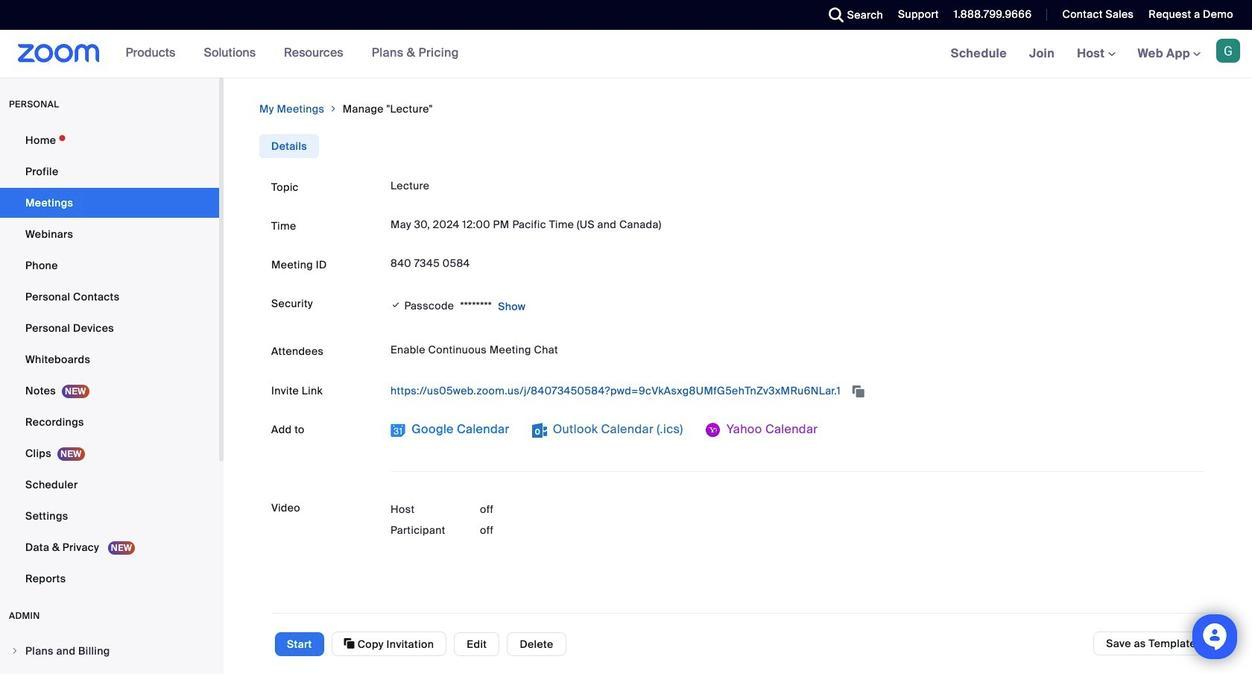 Task type: vqa. For each thing, say whether or not it's contained in the screenshot.
manage Lecture navigation on the top of page
yes



Task type: locate. For each thing, give the bounding box(es) containing it.
application
[[391, 379, 1205, 403]]

add to outlook calendar (.ics) image
[[532, 423, 547, 438]]

right image
[[10, 646, 19, 655]]

profile picture image
[[1217, 39, 1241, 63]]

menu item
[[0, 637, 219, 665]]

copy image
[[344, 637, 355, 650]]

tab
[[259, 134, 319, 158]]

banner
[[0, 30, 1253, 78]]

meetings navigation
[[940, 30, 1253, 78]]



Task type: describe. For each thing, give the bounding box(es) containing it.
add to yahoo calendar image
[[706, 423, 721, 438]]

personal menu menu
[[0, 125, 219, 595]]

product information navigation
[[100, 30, 470, 78]]

checked image
[[391, 297, 401, 312]]

manage my meeting tab control tab list
[[259, 134, 319, 158]]

zoom logo image
[[18, 44, 100, 63]]

right image
[[329, 101, 338, 116]]

manage lecture navigation
[[259, 101, 1217, 116]]

add to google calendar image
[[391, 423, 406, 438]]



